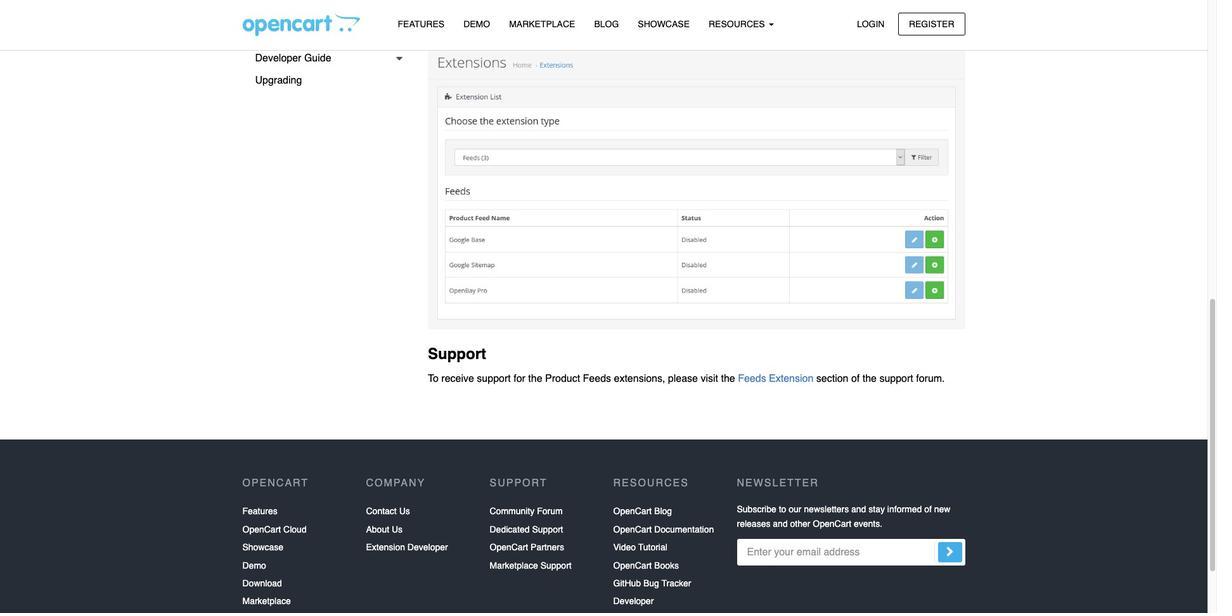 Task type: describe. For each thing, give the bounding box(es) containing it.
forum.
[[917, 374, 945, 385]]

reports link
[[243, 25, 409, 48]]

receive
[[442, 374, 474, 385]]

tracker
[[662, 579, 692, 589]]

center.
[[428, 22, 459, 34]]

opencart books link
[[614, 557, 679, 575]]

to inside subscribe to our newsletters and stay informed of new releases and other opencart events.
[[779, 505, 787, 515]]

extensions,
[[614, 374, 666, 385]]

marketplace support
[[490, 561, 572, 571]]

opencart for opencart books
[[614, 561, 652, 571]]

1 horizontal spatial of
[[852, 374, 860, 385]]

features link for opencart cloud
[[243, 503, 278, 521]]

0 vertical spatial showcase link
[[629, 13, 700, 36]]

about
[[366, 525, 390, 535]]

extension developer
[[366, 543, 448, 553]]

login
[[857, 19, 885, 29]]

community forum link
[[490, 503, 563, 521]]

1 vertical spatial showcase link
[[243, 539, 284, 557]]

opencart for opencart partners
[[490, 543, 528, 553]]

product for of
[[522, 6, 557, 18]]

marketplace for left marketplace link
[[243, 597, 291, 607]]

1 vertical spatial section
[[817, 374, 849, 385]]

feeds,
[[560, 6, 591, 18]]

angle right image
[[947, 545, 954, 560]]

0 vertical spatial resources
[[709, 19, 768, 29]]

our
[[789, 505, 802, 515]]

new
[[935, 505, 951, 515]]

0 horizontal spatial extension
[[366, 543, 405, 553]]

to inside in the edit section of product feeds, you must link to the store's data feed urls obtained from the google merchant center.
[[655, 6, 664, 18]]

forum
[[537, 507, 563, 517]]

Enter your email address text field
[[737, 540, 966, 566]]

guide
[[304, 53, 331, 64]]

extension developer link
[[366, 539, 448, 557]]

community
[[490, 507, 535, 517]]

dedicated support
[[490, 525, 564, 535]]

in the edit section of product feeds, you must link to the store's data feed urls obtained from the google merchant center.
[[428, 6, 942, 34]]

opencart documentation link
[[614, 521, 714, 539]]

0 vertical spatial blog
[[595, 19, 619, 29]]

download link
[[243, 575, 282, 593]]

opencart for opencart documentation
[[614, 525, 652, 535]]

the left store's
[[667, 6, 681, 18]]

about us
[[366, 525, 403, 535]]

0 horizontal spatial and
[[773, 519, 788, 530]]

1 feeds from the left
[[583, 374, 611, 385]]

register
[[910, 19, 955, 29]]

resources link
[[700, 13, 784, 36]]

about us link
[[366, 521, 403, 539]]

dedicated support link
[[490, 521, 564, 539]]

opencart cloud
[[243, 525, 307, 535]]

0 vertical spatial demo
[[464, 19, 490, 29]]

the right for
[[529, 374, 543, 385]]

visit
[[701, 374, 719, 385]]

video tutorial link
[[614, 539, 668, 557]]

marketplace for right marketplace link
[[509, 19, 576, 29]]

the right "from"
[[847, 6, 861, 18]]

data
[[716, 6, 738, 18]]

feeds extension link
[[738, 374, 814, 385]]

opencart inside subscribe to our newsletters and stay informed of new releases and other opencart events.
[[813, 519, 852, 530]]

opencart - open source shopping cart solution image
[[243, 13, 360, 36]]

github bug tracker
[[614, 579, 692, 589]]

in
[[428, 6, 437, 18]]

urls
[[763, 6, 779, 18]]

documentation
[[655, 525, 714, 535]]

features for demo
[[398, 19, 445, 29]]

you
[[593, 6, 610, 18]]

reports
[[255, 30, 291, 42]]

partners
[[531, 543, 565, 553]]

opencart partners link
[[490, 539, 565, 557]]

support inside "link"
[[541, 561, 572, 571]]

login link
[[847, 12, 896, 35]]

opencart for opencart
[[243, 478, 309, 490]]

the right in
[[439, 6, 454, 18]]

blog link
[[585, 13, 629, 36]]

developer for developer link
[[614, 597, 654, 607]]

to receive support for the product feeds extensions, please visit the feeds extension section of the support forum.
[[428, 374, 945, 385]]

obtained
[[782, 6, 821, 18]]

developer link
[[614, 593, 654, 611]]

features link for demo
[[389, 13, 454, 36]]

contact us
[[366, 507, 410, 517]]

informed
[[888, 505, 922, 515]]

upgrading
[[255, 75, 302, 86]]

tutorial
[[639, 543, 668, 553]]

us for contact us
[[399, 507, 410, 517]]

newsletters
[[804, 505, 849, 515]]

opencart for opencart cloud
[[243, 525, 281, 535]]

video
[[614, 543, 636, 553]]



Task type: locate. For each thing, give the bounding box(es) containing it.
support
[[477, 374, 511, 385], [880, 374, 914, 385]]

opencart documentation
[[614, 525, 714, 535]]

opencart blog link
[[614, 503, 672, 521]]

0 vertical spatial features
[[398, 19, 445, 29]]

support left for
[[477, 374, 511, 385]]

opencart left cloud
[[243, 525, 281, 535]]

features link left edit
[[389, 13, 454, 36]]

demo up download
[[243, 561, 266, 571]]

newsletter
[[737, 478, 819, 490]]

0 horizontal spatial section
[[476, 6, 508, 18]]

1 vertical spatial features link
[[243, 503, 278, 521]]

from
[[824, 6, 844, 18]]

showcase
[[638, 19, 690, 29], [243, 543, 284, 553]]

2 support from the left
[[880, 374, 914, 385]]

1 vertical spatial marketplace link
[[243, 593, 291, 611]]

1 horizontal spatial and
[[852, 505, 867, 515]]

0 horizontal spatial support
[[477, 374, 511, 385]]

0 horizontal spatial blog
[[595, 19, 619, 29]]

opencart for opencart blog
[[614, 507, 652, 517]]

contact
[[366, 507, 397, 517]]

1 vertical spatial demo
[[243, 561, 266, 571]]

1 vertical spatial extension
[[366, 543, 405, 553]]

us inside contact us link
[[399, 507, 410, 517]]

to
[[428, 374, 439, 385]]

product right for
[[545, 374, 580, 385]]

us inside about us 'link'
[[392, 525, 403, 535]]

video tutorial
[[614, 543, 668, 553]]

marketplace down the feeds,
[[509, 19, 576, 29]]

0 horizontal spatial features link
[[243, 503, 278, 521]]

0 horizontal spatial demo link
[[243, 557, 266, 575]]

0 vertical spatial demo link
[[454, 13, 500, 36]]

blog up 'opencart documentation'
[[655, 507, 672, 517]]

features
[[398, 19, 445, 29], [243, 507, 278, 517]]

store's
[[684, 6, 713, 18]]

0 vertical spatial us
[[399, 507, 410, 517]]

marketplace down the download link
[[243, 597, 291, 607]]

community forum
[[490, 507, 563, 517]]

opencart up video tutorial
[[614, 525, 652, 535]]

edit
[[456, 6, 473, 18]]

1 horizontal spatial showcase link
[[629, 13, 700, 36]]

1 horizontal spatial features
[[398, 19, 445, 29]]

product for the
[[545, 374, 580, 385]]

marketplace inside "link"
[[490, 561, 538, 571]]

1 vertical spatial product
[[545, 374, 580, 385]]

dedicated
[[490, 525, 530, 535]]

subscribe
[[737, 505, 777, 515]]

opencart down dedicated
[[490, 543, 528, 553]]

product inside in the edit section of product feeds, you must link to the store's data feed urls obtained from the google merchant center.
[[522, 6, 557, 18]]

and left 'other'
[[773, 519, 788, 530]]

download
[[243, 579, 282, 589]]

section inside in the edit section of product feeds, you must link to the store's data feed urls obtained from the google merchant center.
[[476, 6, 508, 18]]

feeds right visit
[[738, 374, 767, 385]]

section right edit
[[476, 6, 508, 18]]

1 vertical spatial blog
[[655, 507, 672, 517]]

opencart down the newsletters
[[813, 519, 852, 530]]

merchant
[[899, 6, 942, 18]]

showcase link
[[629, 13, 700, 36], [243, 539, 284, 557]]

showcase down the opencart cloud link
[[243, 543, 284, 553]]

0 vertical spatial features link
[[389, 13, 454, 36]]

cloud
[[284, 525, 307, 535]]

to right link
[[655, 6, 664, 18]]

support down the "partners" at the left bottom of the page
[[541, 561, 572, 571]]

1 vertical spatial and
[[773, 519, 788, 530]]

demo link up download
[[243, 557, 266, 575]]

0 horizontal spatial to
[[655, 6, 664, 18]]

developer guide
[[255, 53, 331, 64]]

stay
[[869, 505, 885, 515]]

2 horizontal spatial of
[[925, 505, 932, 515]]

1 vertical spatial resources
[[614, 478, 689, 490]]

contact us link
[[366, 503, 410, 521]]

us for about us
[[392, 525, 403, 535]]

of inside subscribe to our newsletters and stay informed of new releases and other opencart events.
[[925, 505, 932, 515]]

of
[[511, 6, 519, 18], [852, 374, 860, 385], [925, 505, 932, 515]]

showcase for the topmost showcase link
[[638, 19, 690, 29]]

0 horizontal spatial demo
[[243, 561, 266, 571]]

opencart up opencart cloud
[[243, 478, 309, 490]]

for
[[514, 374, 526, 385]]

support left forum.
[[880, 374, 914, 385]]

1 support from the left
[[477, 374, 511, 385]]

features down in
[[398, 19, 445, 29]]

marketplace
[[509, 19, 576, 29], [490, 561, 538, 571], [243, 597, 291, 607]]

1 horizontal spatial section
[[817, 374, 849, 385]]

support up the receive
[[428, 346, 486, 363]]

1 horizontal spatial extension
[[769, 374, 814, 385]]

0 horizontal spatial resources
[[614, 478, 689, 490]]

developer guide link
[[243, 48, 409, 70]]

us right contact
[[399, 507, 410, 517]]

tools link
[[243, 3, 409, 25]]

1 horizontal spatial resources
[[709, 19, 768, 29]]

1 vertical spatial features
[[243, 507, 278, 517]]

0 horizontal spatial showcase link
[[243, 539, 284, 557]]

0 vertical spatial marketplace
[[509, 19, 576, 29]]

opencart blog
[[614, 507, 672, 517]]

other
[[791, 519, 811, 530]]

company
[[366, 478, 426, 490]]

showcase for the bottom showcase link
[[243, 543, 284, 553]]

0 horizontal spatial developer
[[255, 53, 302, 64]]

2 vertical spatial developer
[[614, 597, 654, 607]]

opencart cloud link
[[243, 521, 307, 539]]

0 horizontal spatial of
[[511, 6, 519, 18]]

us right 'about'
[[392, 525, 403, 535]]

0 vertical spatial developer
[[255, 53, 302, 64]]

marketplace down "opencart partners" link
[[490, 561, 538, 571]]

marketplace support link
[[490, 557, 572, 575]]

0 vertical spatial marketplace link
[[500, 13, 585, 36]]

opencart up 'opencart documentation'
[[614, 507, 652, 517]]

1 vertical spatial developer
[[408, 543, 448, 553]]

developer
[[255, 53, 302, 64], [408, 543, 448, 553], [614, 597, 654, 607]]

releases
[[737, 519, 771, 530]]

features up opencart cloud
[[243, 507, 278, 517]]

2 feeds from the left
[[738, 374, 767, 385]]

1 vertical spatial showcase
[[243, 543, 284, 553]]

extension
[[769, 374, 814, 385], [366, 543, 405, 553]]

to left our
[[779, 505, 787, 515]]

features link up opencart cloud
[[243, 503, 278, 521]]

0 vertical spatial extension
[[769, 374, 814, 385]]

section right the feeds extension link
[[817, 374, 849, 385]]

resources down data
[[709, 19, 768, 29]]

opencart
[[243, 478, 309, 490], [614, 507, 652, 517], [813, 519, 852, 530], [243, 525, 281, 535], [614, 525, 652, 535], [490, 543, 528, 553], [614, 561, 652, 571]]

0 vertical spatial section
[[476, 6, 508, 18]]

please
[[668, 374, 698, 385]]

1 horizontal spatial developer
[[408, 543, 448, 553]]

opencart up github
[[614, 561, 652, 571]]

support
[[428, 346, 486, 363], [490, 478, 548, 490], [532, 525, 564, 535], [541, 561, 572, 571]]

1 horizontal spatial feeds
[[738, 374, 767, 385]]

resources up opencart blog
[[614, 478, 689, 490]]

0 horizontal spatial showcase
[[243, 543, 284, 553]]

of inside in the edit section of product feeds, you must link to the store's data feed urls obtained from the google merchant center.
[[511, 6, 519, 18]]

and
[[852, 505, 867, 515], [773, 519, 788, 530]]

bug
[[644, 579, 660, 589]]

resources
[[709, 19, 768, 29], [614, 478, 689, 490]]

1 vertical spatial to
[[779, 505, 787, 515]]

developer for developer guide
[[255, 53, 302, 64]]

features link
[[389, 13, 454, 36], [243, 503, 278, 521]]

demo
[[464, 19, 490, 29], [243, 561, 266, 571]]

blog
[[595, 19, 619, 29], [655, 507, 672, 517]]

0 horizontal spatial features
[[243, 507, 278, 517]]

marketplace for marketplace support
[[490, 561, 538, 571]]

to
[[655, 6, 664, 18], [779, 505, 787, 515]]

the left forum.
[[863, 374, 877, 385]]

1 horizontal spatial blog
[[655, 507, 672, 517]]

2 vertical spatial marketplace
[[243, 597, 291, 607]]

1 horizontal spatial features link
[[389, 13, 454, 36]]

1 vertical spatial marketplace
[[490, 561, 538, 571]]

2 horizontal spatial developer
[[614, 597, 654, 607]]

link
[[637, 6, 653, 18]]

0 horizontal spatial marketplace link
[[243, 593, 291, 611]]

1 horizontal spatial demo link
[[454, 13, 500, 36]]

demo link
[[454, 13, 500, 36], [243, 557, 266, 575]]

0 vertical spatial showcase
[[638, 19, 690, 29]]

marketplace link down download
[[243, 593, 291, 611]]

subscribe to our newsletters and stay informed of new releases and other opencart events.
[[737, 505, 951, 530]]

1 horizontal spatial support
[[880, 374, 914, 385]]

1 vertical spatial of
[[852, 374, 860, 385]]

support up the "partners" at the left bottom of the page
[[532, 525, 564, 535]]

marketplace link
[[500, 13, 585, 36], [243, 593, 291, 611]]

0 horizontal spatial feeds
[[583, 374, 611, 385]]

register link
[[899, 12, 966, 35]]

product left the feeds,
[[522, 6, 557, 18]]

feeds left the extensions,
[[583, 374, 611, 385]]

upgrading link
[[243, 70, 409, 92]]

github bug tracker link
[[614, 575, 692, 593]]

2 vertical spatial of
[[925, 505, 932, 515]]

google
[[864, 6, 897, 18]]

1 horizontal spatial demo
[[464, 19, 490, 29]]

feeds
[[583, 374, 611, 385], [738, 374, 767, 385]]

github
[[614, 579, 641, 589]]

events.
[[854, 519, 883, 530]]

0 vertical spatial product
[[522, 6, 557, 18]]

showcase down link
[[638, 19, 690, 29]]

opencart books
[[614, 561, 679, 571]]

marketplace link left 'you'
[[500, 13, 585, 36]]

the right visit
[[721, 374, 736, 385]]

1 horizontal spatial to
[[779, 505, 787, 515]]

books
[[655, 561, 679, 571]]

1 vertical spatial demo link
[[243, 557, 266, 575]]

demo link right in
[[454, 13, 500, 36]]

1 vertical spatial us
[[392, 525, 403, 535]]

blog down 'you'
[[595, 19, 619, 29]]

opencart partners
[[490, 543, 565, 553]]

0 vertical spatial to
[[655, 6, 664, 18]]

0 vertical spatial of
[[511, 6, 519, 18]]

section
[[476, 6, 508, 18], [817, 374, 849, 385]]

1 horizontal spatial marketplace link
[[500, 13, 585, 36]]

tools
[[255, 8, 279, 20]]

and up events.
[[852, 505, 867, 515]]

1 horizontal spatial showcase
[[638, 19, 690, 29]]

must
[[613, 6, 635, 18]]

feed
[[740, 6, 760, 18]]

demo down edit
[[464, 19, 490, 29]]

features for opencart cloud
[[243, 507, 278, 517]]

feed - list image
[[428, 45, 966, 330]]

support up community
[[490, 478, 548, 490]]

0 vertical spatial and
[[852, 505, 867, 515]]



Task type: vqa. For each thing, say whether or not it's contained in the screenshot.
left Showcase link
yes



